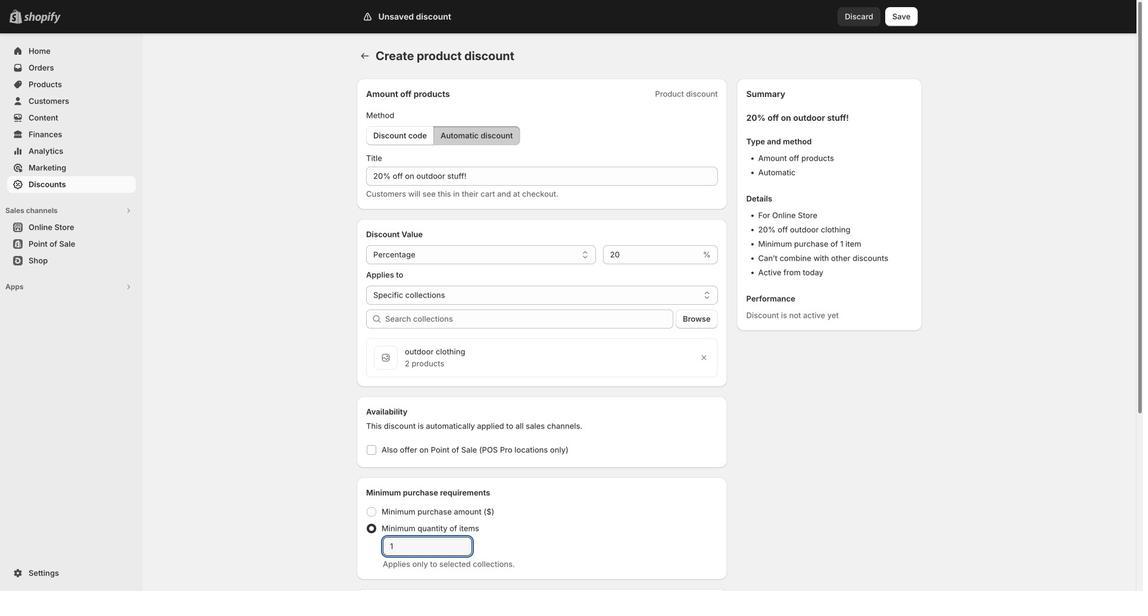 Task type: vqa. For each thing, say whether or not it's contained in the screenshot.
search collections "TEXT FIELD"
yes



Task type: locate. For each thing, give the bounding box(es) containing it.
shopify image
[[24, 12, 61, 24]]

None text field
[[366, 167, 718, 186], [383, 537, 472, 556], [366, 167, 718, 186], [383, 537, 472, 556]]

None text field
[[603, 245, 701, 264]]



Task type: describe. For each thing, give the bounding box(es) containing it.
Search collections text field
[[385, 310, 674, 329]]



